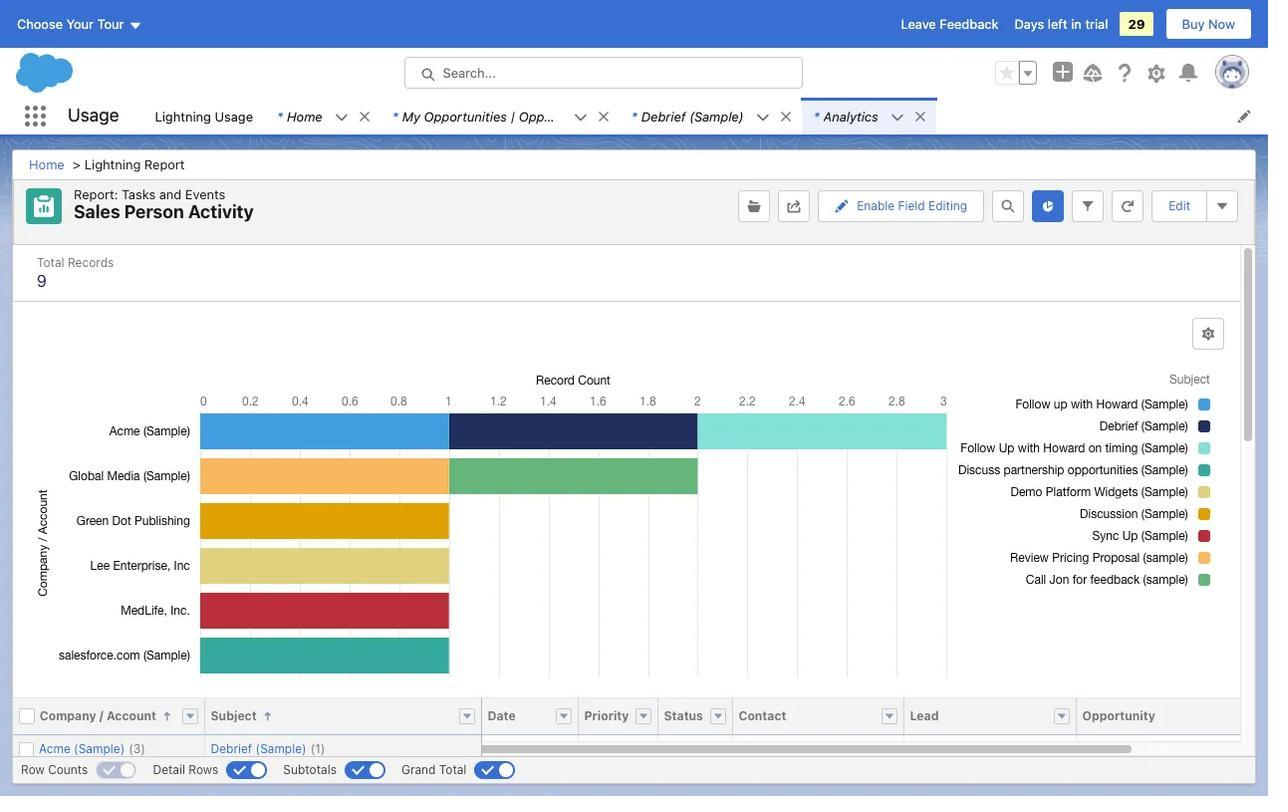 Task type: locate. For each thing, give the bounding box(es) containing it.
opportunities
[[424, 108, 507, 124], [519, 108, 602, 124]]

usage left "lightning"
[[68, 105, 119, 126]]

now
[[1209, 16, 1236, 32]]

group
[[996, 61, 1037, 85]]

text default image right (sample)
[[756, 110, 770, 124]]

3 * from the left
[[632, 108, 637, 124]]

leave
[[901, 16, 936, 32]]

analytics
[[824, 108, 879, 124]]

text default image for * home
[[335, 110, 349, 124]]

2 opportunities from the left
[[519, 108, 602, 124]]

* for * home
[[277, 108, 283, 124]]

search... button
[[404, 57, 803, 89]]

* for * my opportunities | opportunities
[[392, 108, 398, 124]]

buy
[[1182, 16, 1205, 32]]

opportunities right | at the left top of the page
[[519, 108, 602, 124]]

text default image left my
[[358, 109, 371, 123]]

text default image for * analytics
[[891, 110, 904, 124]]

2 * from the left
[[392, 108, 398, 124]]

text default image
[[597, 109, 611, 123], [913, 109, 927, 123], [335, 110, 349, 124], [574, 110, 588, 124], [891, 110, 904, 124]]

list
[[143, 98, 1269, 135]]

buy now button
[[1165, 8, 1253, 40]]

list item
[[265, 98, 380, 135], [380, 98, 620, 135], [620, 98, 802, 135], [802, 98, 936, 135]]

1 horizontal spatial opportunities
[[519, 108, 602, 124]]

* left my
[[392, 108, 398, 124]]

* left analytics
[[814, 108, 820, 124]]

* left home
[[277, 108, 283, 124]]

left
[[1048, 16, 1068, 32]]

text default image for home
[[358, 109, 371, 123]]

in
[[1071, 16, 1082, 32]]

tour
[[97, 16, 124, 32]]

0 horizontal spatial text default image
[[358, 109, 371, 123]]

opportunities down search...
[[424, 108, 507, 124]]

trial
[[1086, 16, 1109, 32]]

leave feedback link
[[901, 16, 999, 32]]

0 horizontal spatial opportunities
[[424, 108, 507, 124]]

1 list item from the left
[[265, 98, 380, 135]]

* home
[[277, 108, 323, 124]]

1 * from the left
[[277, 108, 283, 124]]

home
[[287, 108, 323, 124]]

lightning
[[155, 108, 211, 124]]

3 list item from the left
[[620, 98, 802, 135]]

4 * from the left
[[814, 108, 820, 124]]

2 horizontal spatial text default image
[[779, 109, 793, 123]]

* for * analytics
[[814, 108, 820, 124]]

* left debrief
[[632, 108, 637, 124]]

1 horizontal spatial text default image
[[756, 110, 770, 124]]

list containing lightning usage
[[143, 98, 1269, 135]]

text default image left * analytics
[[779, 109, 793, 123]]

*
[[277, 108, 283, 124], [392, 108, 398, 124], [632, 108, 637, 124], [814, 108, 820, 124]]

days
[[1015, 16, 1045, 32]]

(sample)
[[690, 108, 744, 124]]

choose your tour
[[17, 16, 124, 32]]

text default image
[[358, 109, 371, 123], [779, 109, 793, 123], [756, 110, 770, 124]]

my
[[402, 108, 421, 124]]

usage right "lightning"
[[215, 108, 253, 124]]

usage
[[68, 105, 119, 126], [215, 108, 253, 124]]



Task type: describe. For each thing, give the bounding box(es) containing it.
text default image for debrief (sample)
[[779, 109, 793, 123]]

feedback
[[940, 16, 999, 32]]

|
[[511, 108, 515, 124]]

buy now
[[1182, 16, 1236, 32]]

search...
[[443, 65, 496, 81]]

choose
[[17, 16, 63, 32]]

debrief
[[641, 108, 686, 124]]

lightning usage
[[155, 108, 253, 124]]

your
[[66, 16, 94, 32]]

* for * debrief (sample)
[[632, 108, 637, 124]]

1 horizontal spatial usage
[[215, 108, 253, 124]]

* my opportunities | opportunities
[[392, 108, 602, 124]]

leave feedback
[[901, 16, 999, 32]]

days left in trial
[[1015, 16, 1109, 32]]

* debrief (sample)
[[632, 108, 744, 124]]

lightning usage link
[[143, 98, 265, 135]]

0 horizontal spatial usage
[[68, 105, 119, 126]]

choose your tour button
[[16, 8, 143, 40]]

text default image for * my opportunities | opportunities
[[574, 110, 588, 124]]

4 list item from the left
[[802, 98, 936, 135]]

1 opportunities from the left
[[424, 108, 507, 124]]

* analytics
[[814, 108, 879, 124]]

29
[[1128, 16, 1146, 32]]

2 list item from the left
[[380, 98, 620, 135]]



Task type: vqa. For each thing, say whether or not it's contained in the screenshot.
Opportunities
yes



